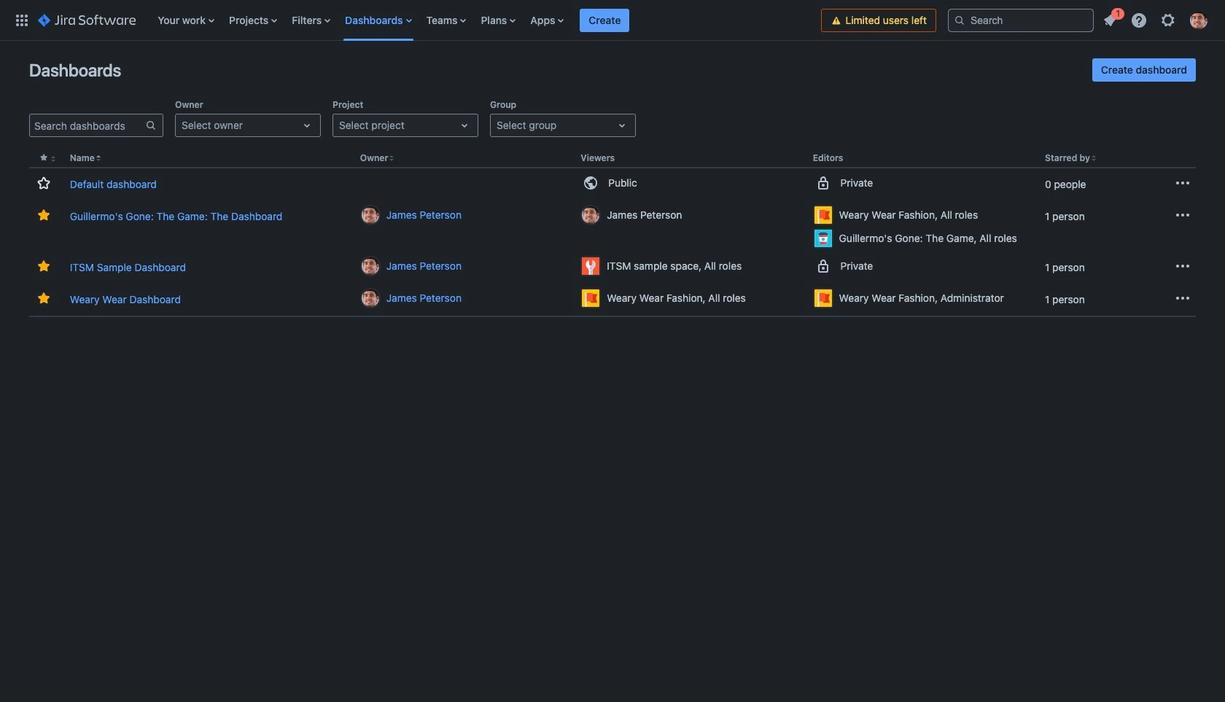 Task type: vqa. For each thing, say whether or not it's contained in the screenshot.
list
yes



Task type: describe. For each thing, give the bounding box(es) containing it.
more image for star itsm sample dashboard icon
[[1174, 258, 1192, 275]]

star guillermo's gone: the game: the dashboard image
[[35, 207, 52, 224]]

star itsm sample dashboard image
[[35, 258, 52, 275]]

help image
[[1131, 11, 1148, 29]]

more image for "star weary wear dashboard" image
[[1174, 290, 1192, 307]]

settings image
[[1160, 11, 1177, 29]]

search image
[[954, 14, 966, 26]]

Search dashboards text field
[[30, 115, 145, 136]]

open image
[[298, 117, 316, 134]]

Search field
[[948, 8, 1094, 32]]

notifications image
[[1101, 11, 1119, 29]]

0 horizontal spatial list
[[150, 0, 822, 40]]

dashboards details element
[[29, 149, 1196, 317]]

2 open image from the left
[[613, 117, 631, 134]]



Task type: locate. For each thing, give the bounding box(es) containing it.
None text field
[[182, 118, 184, 133], [339, 118, 342, 133], [497, 118, 499, 133], [182, 118, 184, 133], [339, 118, 342, 133], [497, 118, 499, 133]]

1 vertical spatial more image
[[1174, 290, 1192, 307]]

1 horizontal spatial open image
[[613, 117, 631, 134]]

list
[[150, 0, 822, 40], [1097, 5, 1217, 33]]

1 more image from the top
[[1174, 207, 1192, 224]]

star weary wear dashboard image
[[35, 290, 52, 307]]

list item inside list
[[1097, 5, 1125, 32]]

0 vertical spatial more image
[[1174, 207, 1192, 224]]

list item
[[580, 0, 630, 40], [1097, 5, 1125, 32]]

jira software image
[[38, 11, 136, 29], [38, 11, 136, 29]]

1 more image from the top
[[1174, 174, 1192, 192]]

2 more image from the top
[[1174, 258, 1192, 275]]

more image
[[1174, 174, 1192, 192], [1174, 290, 1192, 307]]

more image
[[1174, 207, 1192, 224], [1174, 258, 1192, 275]]

2 more image from the top
[[1174, 290, 1192, 307]]

more image for 'star guillermo's gone: the game: the dashboard' image
[[1174, 207, 1192, 224]]

more image for the star default dashboard 'image'
[[1174, 174, 1192, 192]]

primary element
[[9, 0, 822, 40]]

0 horizontal spatial open image
[[456, 117, 473, 134]]

your profile and settings image
[[1190, 11, 1208, 29]]

appswitcher icon image
[[13, 11, 31, 29]]

1 vertical spatial more image
[[1174, 258, 1192, 275]]

open image
[[456, 117, 473, 134], [613, 117, 631, 134]]

banner
[[0, 0, 1225, 41]]

1 horizontal spatial list
[[1097, 5, 1217, 33]]

0 vertical spatial more image
[[1174, 174, 1192, 192]]

1 horizontal spatial list item
[[1097, 5, 1125, 32]]

0 horizontal spatial list item
[[580, 0, 630, 40]]

1 open image from the left
[[456, 117, 473, 134]]

star default dashboard image
[[35, 174, 52, 192]]

None search field
[[948, 8, 1094, 32]]



